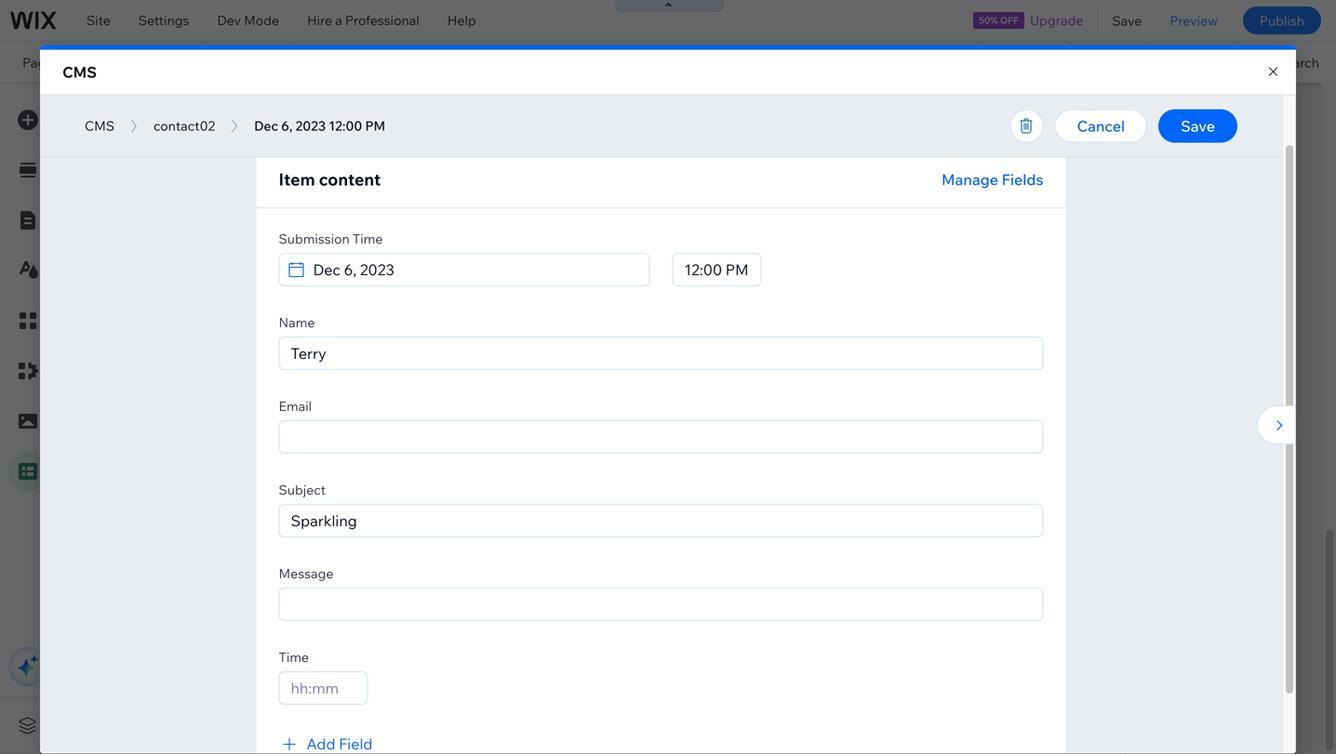 Task type: describe. For each thing, give the bounding box(es) containing it.
publish
[[1260, 12, 1305, 29]]

mode
[[244, 12, 279, 28]]

submissions
[[401, 237, 466, 251]]

contact02 permissions: form submissions
[[303, 219, 466, 251]]

1 vertical spatial cms
[[79, 101, 114, 120]]

site
[[404, 170, 425, 187]]

preview button
[[1156, 0, 1232, 41]]

a inside your collections collections created by a site collaborator.
[[394, 170, 401, 187]]

50% off
[[979, 14, 1019, 26]]

help
[[448, 12, 476, 28]]

0 vertical spatial cms
[[62, 63, 97, 81]]

professional
[[345, 12, 420, 28]]

form
[[371, 237, 399, 251]]

0 vertical spatial collections
[[286, 151, 355, 167]]

preview
[[1170, 12, 1218, 29]]

by
[[376, 170, 391, 187]]

dev mode
[[217, 12, 279, 28]]

upgrade
[[1030, 12, 1084, 28]]

hire a professional
[[307, 12, 420, 28]]

0 vertical spatial a
[[335, 12, 342, 28]]



Task type: vqa. For each thing, say whether or not it's contained in the screenshot.
the right the Blank
no



Task type: locate. For each thing, give the bounding box(es) containing it.
settings
[[139, 12, 189, 28]]

contact02
[[303, 219, 365, 235]]

collaborator.
[[428, 170, 504, 187]]

0 horizontal spatial a
[[335, 12, 342, 28]]

off
[[1001, 14, 1019, 26]]

your
[[255, 151, 283, 167]]

hire
[[307, 12, 332, 28]]

create
[[362, 682, 409, 701]]

cms
[[62, 63, 97, 81], [79, 101, 114, 120]]

1 horizontal spatial a
[[394, 170, 401, 187]]

create collection button
[[340, 675, 505, 708]]

main
[[79, 151, 109, 167]]

your collections collections created by a site collaborator.
[[255, 151, 504, 187]]

50%
[[979, 14, 998, 26]]

save button
[[1099, 0, 1156, 41]]

save
[[1113, 12, 1142, 29]]

cms up main on the top left
[[79, 101, 114, 120]]

collection
[[412, 682, 483, 701]]

a
[[335, 12, 342, 28], [394, 170, 401, 187]]

search
[[1277, 54, 1320, 71]]

a right by
[[394, 170, 401, 187]]

1 vertical spatial collections
[[255, 170, 323, 187]]

projects
[[70, 54, 140, 71]]

create collection
[[362, 682, 483, 701]]

created
[[326, 170, 373, 187]]

site
[[87, 12, 111, 28]]

a right hire
[[335, 12, 342, 28]]

collections down your
[[255, 170, 323, 187]]

collections
[[286, 151, 355, 167], [255, 170, 323, 187]]

collections up created
[[286, 151, 355, 167]]

dev
[[217, 12, 241, 28]]

cms down site
[[62, 63, 97, 81]]

permissions:
[[303, 237, 369, 251]]

search button
[[1238, 42, 1337, 83]]

1 vertical spatial a
[[394, 170, 401, 187]]

publish button
[[1244, 7, 1322, 34]]



